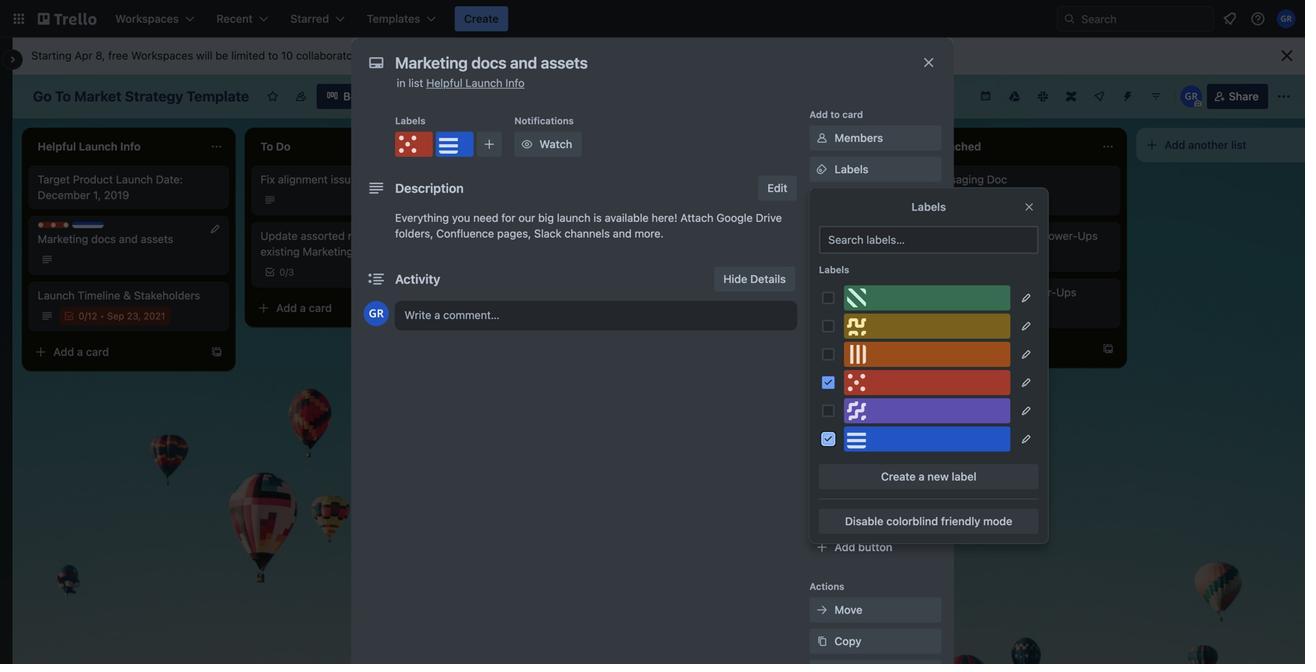 Task type: locate. For each thing, give the bounding box(es) containing it.
1 nov from the top
[[948, 251, 966, 262]]

0 vertical spatial confluence
[[436, 227, 494, 240]]

create button
[[455, 6, 508, 31]]

power- inside sales training on power-ups link
[[1021, 286, 1056, 299]]

training up the nov 9, 2020
[[983, 230, 1023, 243]]

1 vertical spatial training
[[960, 286, 1000, 299]]

2020 right '14,'
[[984, 308, 1007, 319]]

promotion
[[740, 173, 792, 186]]

None checkbox
[[706, 247, 784, 266]]

card down update assorted references on existing marketing pages
[[309, 302, 332, 315]]

sm image down add to card
[[814, 130, 830, 146]]

docs
[[91, 233, 116, 246]]

1 vertical spatial sm image
[[814, 603, 830, 618]]

free
[[108, 49, 128, 62]]

sm image
[[814, 287, 830, 303], [814, 603, 830, 618], [814, 634, 830, 650]]

add a card down "12"
[[53, 346, 109, 359]]

1 vertical spatial list
[[1231, 139, 1247, 151]]

1 horizontal spatial list
[[1231, 139, 1247, 151]]

google down aug
[[717, 212, 753, 224]]

google down power-ups
[[835, 414, 872, 427]]

sm image
[[814, 130, 830, 146], [519, 137, 535, 152], [814, 162, 830, 177]]

marketing inside marketing training on power-ups link
[[929, 230, 980, 243]]

0 vertical spatial color: blue, title: none image
[[436, 132, 474, 157]]

greg robinson (gregrobinson96) image left share button on the right top of page
[[1180, 86, 1202, 108]]

notifications
[[514, 115, 574, 126]]

create from template… image for launch timeline & stakeholders
[[210, 346, 223, 359]]

2 vertical spatial sm image
[[814, 634, 830, 650]]

0 vertical spatial to
[[268, 49, 278, 62]]

sm image left copy
[[814, 634, 830, 650]]

greg robinson (gregrobinson96) image right the open information menu image
[[1277, 9, 1296, 28]]

0 horizontal spatial list
[[409, 77, 423, 89]]

1 vertical spatial color: blue, title: none image
[[72, 222, 104, 228]]

color: blue, title: none image up description
[[436, 132, 474, 157]]

sm image inside members link
[[814, 130, 830, 146]]

/ left •
[[84, 311, 87, 322]]

blog
[[706, 230, 729, 243]]

nov left '14,'
[[948, 308, 966, 319]]

google
[[717, 212, 753, 224], [835, 414, 872, 427]]

to
[[55, 88, 71, 105]]

card up members
[[842, 109, 863, 120]]

sm image down actions
[[814, 603, 830, 618]]

color: red, title: none image down december
[[38, 222, 69, 228]]

marketing inside marketing docs and assets link
[[38, 233, 88, 246]]

sm image inside watch button
[[519, 137, 535, 152]]

assets
[[141, 233, 173, 246]]

color: red, title: none image
[[395, 132, 433, 157], [38, 222, 69, 228], [844, 370, 1010, 396]]

2021
[[144, 311, 165, 322]]

marketing training on power-ups
[[929, 230, 1098, 243]]

1 horizontal spatial create
[[881, 471, 916, 483]]

color: blue, title: none image
[[436, 132, 474, 157], [72, 222, 104, 228]]

0 vertical spatial create
[[464, 12, 499, 25]]

color: red, title: none image down color: orange, title: none "image"
[[844, 370, 1010, 396]]

color: yellow, title: none image
[[844, 314, 1010, 339]]

announcement down the details
[[744, 286, 821, 299]]

doc
[[987, 173, 1007, 186]]

color: blue, title: none image up docs
[[72, 222, 104, 228]]

1 horizontal spatial and
[[613, 227, 632, 240]]

labels
[[395, 115, 426, 126], [835, 163, 869, 176], [912, 201, 946, 213], [819, 264, 849, 275]]

•
[[100, 311, 104, 322]]

nov left "9,"
[[948, 251, 966, 262]]

2 nov from the top
[[948, 308, 966, 319]]

close popover image
[[1023, 201, 1036, 213]]

1 horizontal spatial confluence
[[835, 383, 894, 396]]

add power-ups link
[[810, 471, 941, 496]]

drive inside "everything you need for our big launch is available here! attach google drive folders, confluence pages, slack channels and more."
[[756, 212, 782, 224]]

edit card image
[[209, 223, 221, 235]]

2 vertical spatial color: red, title: none image
[[844, 370, 1010, 396]]

drive
[[756, 212, 782, 224], [874, 414, 901, 427]]

1 vertical spatial create
[[881, 471, 916, 483]]

0 vertical spatial training
[[983, 230, 1023, 243]]

0 vertical spatial 0
[[279, 267, 285, 278]]

Write a comment text field
[[395, 301, 797, 330]]

2 horizontal spatial launch
[[466, 77, 503, 89]]

None checkbox
[[929, 191, 1012, 210]]

3 sm image from the top
[[814, 634, 830, 650]]

sm image for move
[[814, 603, 830, 618]]

1 vertical spatial launch
[[116, 173, 153, 186]]

sm image left watch at the top
[[519, 137, 535, 152]]

1 vertical spatial /
[[84, 311, 87, 322]]

0 vertical spatial launch
[[466, 77, 503, 89]]

messaging doc
[[929, 173, 1007, 186]]

0 horizontal spatial drive
[[756, 212, 782, 224]]

to left 10
[[268, 49, 278, 62]]

on inside update assorted references on existing marketing pages
[[405, 230, 418, 243]]

sm image left the cover
[[814, 287, 830, 303]]

0 horizontal spatial confluence
[[436, 227, 494, 240]]

pages
[[356, 245, 387, 258]]

here!
[[652, 212, 678, 224]]

2 sm image from the top
[[814, 603, 830, 618]]

1 horizontal spatial color: blue, title: none image
[[436, 132, 474, 157]]

slack down big
[[534, 227, 562, 240]]

power- right on
[[1021, 286, 1056, 299]]

nov
[[948, 251, 966, 262], [948, 308, 966, 319]]

greg robinson (gregrobinson96) image inside primary element
[[1277, 9, 1296, 28]]

color: red, title: none image up /pricing
[[395, 132, 433, 157]]

launch timeline & stakeholders link
[[38, 288, 220, 304]]

december
[[38, 189, 90, 202]]

2019
[[104, 189, 129, 202]]

create from template… image
[[656, 224, 669, 236], [1102, 343, 1114, 356], [210, 346, 223, 359]]

drive up blog post - announcement on the right
[[756, 212, 782, 224]]

0 horizontal spatial marketing
[[38, 233, 88, 246]]

power ups image
[[1093, 90, 1106, 103]]

move
[[835, 604, 863, 617]]

1 horizontal spatial launch
[[116, 173, 153, 186]]

create up collaborator
[[464, 12, 499, 25]]

2 vertical spatial launch
[[38, 289, 75, 302]]

and down available
[[613, 227, 632, 240]]

on
[[1003, 286, 1018, 299]]

2020 for sales
[[984, 308, 1007, 319]]

2 horizontal spatial create from template… image
[[1102, 343, 1114, 356]]

2 vertical spatial 2020
[[984, 308, 1007, 319]]

sm image inside labels link
[[814, 162, 830, 177]]

on for issue
[[360, 173, 373, 186]]

cover link
[[810, 283, 941, 308]]

to up members
[[831, 109, 840, 120]]

0
[[279, 267, 285, 278], [78, 311, 84, 322]]

a right for
[[523, 223, 529, 236]]

marketing up nov 9, 2020 checkbox
[[929, 230, 980, 243]]

1 horizontal spatial 0
[[279, 267, 285, 278]]

colorblind
[[886, 515, 938, 528]]

fix
[[261, 173, 275, 186]]

0 vertical spatial google
[[717, 212, 753, 224]]

1 vertical spatial confluence
[[835, 383, 894, 396]]

available
[[605, 212, 649, 224]]

announcement
[[765, 230, 842, 243], [744, 286, 821, 299]]

2020 right "9,"
[[979, 251, 1003, 262]]

starting
[[31, 49, 72, 62]]

dates button
[[810, 220, 941, 245]]

0 left "3"
[[279, 267, 285, 278]]

greg robinson (gregrobinson96) image down the pages
[[364, 301, 389, 326]]

/
[[285, 267, 288, 278], [84, 311, 87, 322]]

add power-ups
[[835, 477, 916, 490]]

show menu image
[[1276, 89, 1292, 104]]

slack inside "everything you need for our big launch is available here! attach google drive folders, confluence pages, slack channels and more."
[[534, 227, 562, 240]]

a down 0 / 12 • sep 23, 2021
[[77, 346, 83, 359]]

for
[[501, 212, 516, 224]]

nov 9, 2020
[[948, 251, 1003, 262]]

0 vertical spatial greg robinson (gregrobinson96) image
[[1277, 9, 1296, 28]]

0 horizontal spatial google
[[717, 212, 753, 224]]

nov 14, 2020
[[948, 308, 1007, 319]]

2 horizontal spatial greg robinson (gregrobinson96) image
[[1277, 9, 1296, 28]]

sm image inside "cover" link
[[814, 287, 830, 303]]

0 horizontal spatial to
[[268, 49, 278, 62]]

1 vertical spatial announcement
[[744, 286, 821, 299]]

list right another
[[1231, 139, 1247, 151]]

1 horizontal spatial marketing
[[303, 245, 353, 258]]

1 horizontal spatial drive
[[874, 414, 901, 427]]

nov for sales
[[948, 308, 966, 319]]

watch button
[[514, 132, 582, 157]]

open information menu image
[[1250, 11, 1266, 27]]

you
[[452, 212, 470, 224]]

sm image for cover
[[814, 287, 830, 303]]

2020 right 21,
[[760, 195, 784, 206]]

0 left "12"
[[78, 311, 84, 322]]

launch inside 'link'
[[38, 289, 75, 302]]

0 horizontal spatial create from template… image
[[210, 346, 223, 359]]

sm image for copy
[[814, 634, 830, 650]]

0 vertical spatial /
[[285, 267, 288, 278]]

more
[[400, 49, 426, 62]]

launch left timeline
[[38, 289, 75, 302]]

on down close popover icon
[[1026, 230, 1039, 243]]

on down the everything
[[405, 230, 418, 243]]

1 horizontal spatial /
[[285, 267, 288, 278]]

launch down collaborator
[[466, 77, 503, 89]]

2 horizontal spatial marketing
[[929, 230, 980, 243]]

add
[[810, 109, 828, 120], [1165, 139, 1185, 151], [499, 223, 520, 236], [276, 302, 297, 315], [945, 343, 966, 356], [53, 346, 74, 359], [835, 477, 855, 490], [835, 541, 855, 554]]

0 horizontal spatial and
[[119, 233, 138, 246]]

add inside 'button'
[[1165, 139, 1185, 151]]

power- up the disable
[[858, 477, 895, 490]]

social promotion
[[706, 173, 792, 186]]

sm image inside copy link
[[814, 634, 830, 650]]

1 vertical spatial to
[[831, 109, 840, 120]]

power- down messaging doc link
[[1042, 230, 1078, 243]]

in
[[397, 77, 406, 89]]

nov for marketing
[[948, 251, 966, 262]]

members link
[[810, 126, 941, 151]]

another
[[1188, 139, 1228, 151]]

Search labels… text field
[[819, 226, 1039, 254]]

update
[[261, 230, 298, 243]]

date:
[[156, 173, 183, 186]]

0 vertical spatial nov
[[948, 251, 966, 262]]

1 vertical spatial google
[[835, 414, 872, 427]]

1 horizontal spatial to
[[831, 109, 840, 120]]

product
[[73, 173, 113, 186]]

a down update assorted references on existing marketing pages
[[300, 302, 306, 315]]

is
[[594, 212, 602, 224]]

marketing for marketing docs and assets
[[38, 233, 88, 246]]

1 vertical spatial 0
[[78, 311, 84, 322]]

labels up search labels… text box at top
[[912, 201, 946, 213]]

will
[[196, 49, 213, 62]]

None text field
[[387, 49, 905, 77]]

1 vertical spatial nov
[[948, 308, 966, 319]]

marketing down assorted
[[303, 245, 353, 258]]

disable colorblind friendly mode
[[845, 515, 1013, 528]]

0 horizontal spatial slack
[[534, 227, 562, 240]]

0 for 0 / 12 • sep 23, 2021
[[78, 311, 84, 322]]

0 horizontal spatial color: red, title: none image
[[38, 222, 69, 228]]

announcement right -
[[765, 230, 842, 243]]

1 horizontal spatial on
[[405, 230, 418, 243]]

and right docs
[[119, 233, 138, 246]]

dates
[[835, 226, 865, 239]]

0 vertical spatial sm image
[[814, 287, 830, 303]]

sm image for members
[[814, 130, 830, 146]]

1 sm image from the top
[[814, 287, 830, 303]]

drive up add power-ups on the right bottom of page
[[874, 414, 901, 427]]

marketing training on power-ups link
[[929, 228, 1111, 244]]

sm image inside move link
[[814, 603, 830, 618]]

attachment button
[[810, 251, 941, 276]]

training up nov 14, 2020
[[960, 286, 1000, 299]]

helpful
[[426, 77, 463, 89]]

sm image right the edit button
[[814, 162, 830, 177]]

create inside primary element
[[464, 12, 499, 25]]

card right 'pages,'
[[532, 223, 555, 236]]

confluence down you
[[436, 227, 494, 240]]

1 horizontal spatial google
[[835, 414, 872, 427]]

0 vertical spatial slack
[[534, 227, 562, 240]]

1 vertical spatial drive
[[874, 414, 901, 427]]

add a card button
[[474, 217, 647, 243], [251, 296, 424, 321], [920, 337, 1093, 362], [28, 340, 201, 365]]

slack
[[534, 227, 562, 240], [835, 445, 863, 458]]

/ for 12
[[84, 311, 87, 322]]

strategy
[[125, 88, 183, 105]]

on right issue
[[360, 173, 373, 186]]

/ down existing on the left of the page
[[285, 267, 288, 278]]

everything
[[395, 212, 449, 224]]

confluence up google drive
[[835, 383, 894, 396]]

training
[[983, 230, 1023, 243], [960, 286, 1000, 299]]

create for create
[[464, 12, 499, 25]]

slack down google drive
[[835, 445, 863, 458]]

0 vertical spatial drive
[[756, 212, 782, 224]]

0 vertical spatial color: red, title: none image
[[395, 132, 433, 157]]

0 horizontal spatial color: blue, title: none image
[[72, 222, 104, 228]]

0 horizontal spatial /
[[84, 311, 87, 322]]

greg robinson (gregrobinson96) image
[[1277, 9, 1296, 28], [1180, 86, 1202, 108], [364, 301, 389, 326]]

disable
[[845, 515, 884, 528]]

launch up the '2019'
[[116, 173, 153, 186]]

Nov 14, 2020 checkbox
[[929, 304, 1012, 323]]

1 vertical spatial greg robinson (gregrobinson96) image
[[1180, 86, 1202, 108]]

limits
[[525, 49, 551, 62]]

create left new
[[881, 471, 916, 483]]

create for create a new label
[[881, 471, 916, 483]]

marketing left docs
[[38, 233, 88, 246]]

0 horizontal spatial create
[[464, 12, 499, 25]]

0 horizontal spatial on
[[360, 173, 373, 186]]

custom
[[835, 320, 875, 333]]

add inside button
[[835, 541, 855, 554]]

more.
[[635, 227, 664, 240]]

1 vertical spatial slack
[[835, 445, 863, 458]]

confluence
[[436, 227, 494, 240], [835, 383, 894, 396]]

1 vertical spatial 2020
[[979, 251, 1003, 262]]

0 vertical spatial 2020
[[760, 195, 784, 206]]

list right in
[[409, 77, 423, 89]]

a left new
[[919, 471, 925, 483]]

Aug 21, 2020 checkbox
[[706, 191, 788, 210]]

0 horizontal spatial launch
[[38, 289, 75, 302]]

sep
[[107, 311, 124, 322]]

card down nov 14, 2020
[[978, 343, 1001, 356]]

2 vertical spatial greg robinson (gregrobinson96) image
[[364, 301, 389, 326]]

learn
[[369, 49, 397, 62]]

be
[[215, 49, 228, 62]]

target product launch date: december 1, 2019
[[38, 173, 183, 202]]

0 horizontal spatial 0
[[78, 311, 84, 322]]

color: purple, title: none image
[[844, 399, 1010, 424]]

labels link
[[810, 157, 941, 182]]

2020
[[760, 195, 784, 206], [979, 251, 1003, 262], [984, 308, 1007, 319]]

in-app announcement
[[706, 286, 821, 299]]



Task type: describe. For each thing, give the bounding box(es) containing it.
marketing inside update assorted references on existing marketing pages
[[303, 245, 353, 258]]

issue
[[331, 173, 357, 186]]

2 horizontal spatial color: red, title: none image
[[844, 370, 1010, 396]]

custom fields button
[[810, 319, 941, 334]]

list inside 'button'
[[1231, 139, 1247, 151]]

board link
[[317, 84, 383, 109]]

1 horizontal spatial greg robinson (gregrobinson96) image
[[1180, 86, 1202, 108]]

marketing for marketing training on power-ups
[[929, 230, 980, 243]]

sales
[[929, 286, 957, 299]]

attach
[[681, 212, 714, 224]]

power- inside marketing training on power-ups link
[[1042, 230, 1078, 243]]

add button
[[835, 541, 893, 554]]

launch
[[557, 212, 591, 224]]

3
[[288, 267, 294, 278]]

training for marketing
[[983, 230, 1023, 243]]

share
[[1229, 90, 1259, 103]]

fix alignment issue on /pricing
[[261, 173, 414, 186]]

go
[[33, 88, 52, 105]]

copy link
[[810, 629, 941, 655]]

0 notifications image
[[1220, 9, 1239, 28]]

color: orange, title: none image
[[844, 342, 1010, 367]]

sales training on power-ups
[[929, 286, 1077, 299]]

power- down custom
[[810, 360, 842, 371]]

power- inside add power-ups link
[[858, 477, 895, 490]]

post
[[732, 230, 754, 243]]

create a new label button
[[819, 465, 1039, 490]]

mode
[[983, 515, 1013, 528]]

add another list
[[1165, 139, 1247, 151]]

training for sales
[[960, 286, 1000, 299]]

2020 for marketing
[[979, 251, 1003, 262]]

Search field
[[1076, 7, 1213, 31]]

create from template… image
[[433, 302, 446, 315]]

add to card
[[810, 109, 863, 120]]

1 vertical spatial color: red, title: none image
[[38, 222, 69, 228]]

create a new label
[[881, 471, 977, 483]]

in-app announcement link
[[706, 285, 888, 301]]

sm image for watch
[[519, 137, 535, 152]]

update assorted references on existing marketing pages link
[[261, 228, 443, 260]]

sm image for labels
[[814, 162, 830, 177]]

blog post - announcement link
[[706, 228, 888, 244]]

collaborator
[[461, 49, 522, 62]]

power-ups
[[810, 360, 861, 371]]

sales training on power-ups link
[[929, 285, 1111, 301]]

collaborators.
[[296, 49, 366, 62]]

search image
[[1063, 13, 1076, 25]]

23,
[[127, 311, 141, 322]]

watch
[[540, 138, 572, 151]]

12
[[87, 311, 97, 322]]

Nov 9, 2020 checkbox
[[929, 247, 1007, 266]]

1 horizontal spatial color: red, title: none image
[[395, 132, 433, 157]]

app
[[720, 286, 741, 299]]

references
[[348, 230, 402, 243]]

&
[[123, 289, 131, 302]]

0 vertical spatial list
[[409, 77, 423, 89]]

description
[[395, 181, 464, 196]]

21,
[[745, 195, 758, 206]]

pages,
[[497, 227, 531, 240]]

workspace visible image
[[295, 90, 307, 103]]

existing
[[261, 245, 300, 258]]

color: blue, title: none image
[[844, 427, 1010, 452]]

starting apr 8, free workspaces will be limited to 10 collaborators. learn more about collaborator limits
[[31, 49, 551, 62]]

activity
[[395, 272, 440, 287]]

limited
[[231, 49, 265, 62]]

attachment
[[835, 257, 895, 270]]

2020 inside option
[[760, 195, 784, 206]]

in list helpful launch info
[[397, 77, 525, 89]]

workspaces
[[131, 49, 193, 62]]

1 horizontal spatial create from template… image
[[656, 224, 669, 236]]

friendly
[[941, 515, 980, 528]]

button
[[858, 541, 893, 554]]

star or unstar board image
[[266, 90, 279, 103]]

add a card right need
[[499, 223, 555, 236]]

everything you need for our big launch is available here! attach google drive folders, confluence pages, slack channels and more.
[[395, 212, 782, 240]]

a down nov 14, 2020 checkbox
[[969, 343, 975, 356]]

blog post - announcement
[[706, 230, 842, 243]]

and inside marketing docs and assets link
[[119, 233, 138, 246]]

0 / 3
[[279, 267, 294, 278]]

helpful launch info link
[[426, 77, 525, 89]]

assorted
[[301, 230, 345, 243]]

actions
[[810, 582, 845, 593]]

card down •
[[86, 346, 109, 359]]

add a card down "3"
[[276, 302, 332, 315]]

confluence inside "everything you need for our big launch is available here! attach google drive folders, confluence pages, slack channels and more."
[[436, 227, 494, 240]]

in-
[[706, 286, 720, 299]]

0 vertical spatial announcement
[[765, 230, 842, 243]]

calendar power-up image
[[979, 89, 992, 102]]

labels down members
[[835, 163, 869, 176]]

add a card down '14,'
[[945, 343, 1001, 356]]

Board name text field
[[25, 84, 257, 109]]

primary element
[[0, 0, 1305, 38]]

and inside "everything you need for our big launch is available here! attach google drive folders, confluence pages, slack channels and more."
[[613, 227, 632, 240]]

-
[[757, 230, 763, 243]]

hide
[[723, 273, 747, 286]]

fix alignment issue on /pricing link
[[261, 172, 443, 188]]

launch inside target product launch date: december 1, 2019
[[116, 173, 153, 186]]

update assorted references on existing marketing pages
[[261, 230, 418, 258]]

google drive
[[835, 414, 901, 427]]

create from template… image for sales training on power-ups
[[1102, 343, 1114, 356]]

aug
[[725, 195, 743, 206]]

messaging
[[929, 173, 984, 186]]

template
[[187, 88, 249, 105]]

share button
[[1207, 84, 1268, 109]]

0 for 0 / 3
[[279, 267, 285, 278]]

disable colorblind friendly mode button
[[819, 509, 1039, 534]]

0 / 12 • sep 23, 2021
[[78, 311, 165, 322]]

edit button
[[758, 176, 797, 201]]

folders,
[[395, 227, 433, 240]]

8,
[[95, 49, 105, 62]]

apr
[[75, 49, 93, 62]]

google inside "everything you need for our big launch is available here! attach google drive folders, confluence pages, slack channels and more."
[[717, 212, 753, 224]]

hide details
[[723, 273, 786, 286]]

go to market strategy template
[[33, 88, 249, 105]]

marketing docs and assets
[[38, 233, 173, 246]]

social
[[706, 173, 737, 186]]

0 horizontal spatial greg robinson (gregrobinson96) image
[[364, 301, 389, 326]]

automation
[[810, 517, 863, 528]]

move link
[[810, 598, 941, 623]]

2 horizontal spatial on
[[1026, 230, 1039, 243]]

a inside button
[[919, 471, 925, 483]]

color: green, title: none image
[[844, 286, 1010, 311]]

1 horizontal spatial slack
[[835, 445, 863, 458]]

10
[[281, 49, 293, 62]]

/ for 3
[[285, 267, 288, 278]]

on for references
[[405, 230, 418, 243]]

cover
[[835, 288, 865, 301]]

need
[[473, 212, 499, 224]]

labels down in
[[395, 115, 426, 126]]

board
[[343, 90, 374, 103]]

labels up the cover
[[819, 264, 849, 275]]



Task type: vqa. For each thing, say whether or not it's contained in the screenshot.
the left "0"
yes



